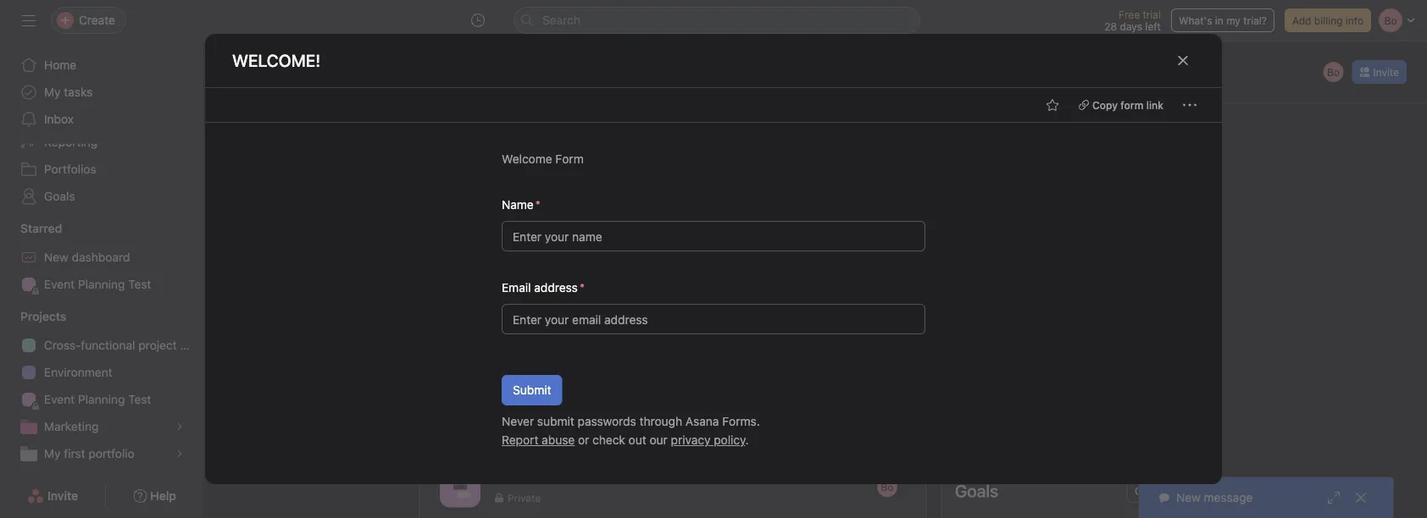 Task type: locate. For each thing, give the bounding box(es) containing it.
my left first
[[44, 447, 61, 461]]

0 vertical spatial event
[[44, 278, 75, 292]]

1 vertical spatial planning
[[78, 393, 125, 407]]

0 vertical spatial planning
[[78, 278, 125, 292]]

0 vertical spatial event planning test
[[44, 278, 151, 292]]

1 vertical spatial test
[[128, 393, 151, 407]]

event up marketing
[[44, 393, 75, 407]]

marketing link
[[10, 414, 193, 441]]

new
[[44, 251, 68, 265], [494, 326, 519, 340]]

1 vertical spatial my
[[44, 447, 61, 461]]

event planning test link
[[10, 271, 193, 298], [10, 387, 193, 414]]

planning
[[78, 278, 125, 292], [78, 393, 125, 407], [529, 471, 577, 485]]

invite button
[[1353, 60, 1408, 84], [16, 482, 89, 512]]

days
[[1121, 20, 1143, 32]]

1 vertical spatial event planning test link
[[10, 387, 193, 414]]

1 horizontal spatial new
[[494, 326, 519, 340]]

projects button
[[0, 309, 66, 326]]

plan
[[180, 339, 203, 353], [634, 376, 658, 390]]

portfolios link
[[10, 156, 193, 183]]

1 event planning test link from the top
[[10, 271, 193, 298]]

marketing
[[44, 420, 99, 434]]

event planning test inside starred element
[[44, 278, 151, 292]]

0 vertical spatial new
[[44, 251, 68, 265]]

goals
[[44, 190, 75, 204], [956, 482, 999, 502]]

event planning test up marketing link
[[44, 393, 151, 407]]

new dashboard link
[[10, 244, 193, 271]]

reporting
[[44, 135, 98, 149]]

planning down 'new dashboard' link
[[78, 278, 125, 292]]

my tasks link
[[10, 79, 193, 106]]

0 vertical spatial environment
[[44, 366, 112, 380]]

cross-functional project plan link
[[10, 332, 203, 360], [420, 359, 927, 410]]

event inside the projects element
[[44, 393, 75, 407]]

invite button down first
[[16, 482, 89, 512]]

new for new project
[[494, 326, 519, 340]]

planning up private
[[529, 471, 577, 485]]

cross-
[[44, 339, 81, 353], [494, 376, 532, 390]]

my first portfolio link
[[10, 441, 193, 468]]

1 vertical spatial event
[[44, 393, 75, 407]]

0 horizontal spatial functional
[[81, 339, 135, 353]]

functional
[[81, 339, 135, 353], [532, 376, 588, 390]]

test
[[128, 278, 151, 292], [128, 393, 151, 407], [580, 471, 604, 485]]

dashboard
[[72, 251, 130, 265]]

2 event planning test link from the top
[[10, 387, 193, 414]]

2 vertical spatial test
[[580, 471, 604, 485]]

create goal button
[[1128, 480, 1198, 504]]

functional up marketing link
[[81, 339, 135, 353]]

new inside starred element
[[44, 251, 68, 265]]

more actions image
[[1184, 98, 1197, 112]]

invite button down info
[[1353, 60, 1408, 84]]

cross-functional project plan up marketing link
[[44, 339, 203, 353]]

1 horizontal spatial invite button
[[1353, 60, 1408, 84]]

1 horizontal spatial bo
[[1328, 66, 1341, 78]]

0 horizontal spatial project
[[138, 339, 177, 353]]

trial?
[[1244, 14, 1268, 26]]

add billing info
[[1293, 14, 1364, 26]]

inbox
[[44, 112, 74, 126]]

new for new dashboard
[[44, 251, 68, 265]]

1 vertical spatial cross-functional project plan
[[494, 376, 658, 390]]

28
[[1105, 20, 1118, 32]]

2 my from the top
[[44, 447, 61, 461]]

event planning test
[[44, 278, 151, 292], [44, 393, 151, 407], [494, 471, 604, 485]]

welcome! dialog
[[205, 34, 1223, 485]]

project
[[522, 326, 560, 340], [138, 339, 177, 353], [591, 376, 631, 390]]

my
[[44, 85, 61, 99], [44, 447, 61, 461]]

event planning test up private
[[494, 471, 604, 485]]

event up private
[[494, 471, 526, 485]]

0 horizontal spatial cross-functional project plan
[[44, 339, 203, 353]]

0 vertical spatial test
[[128, 278, 151, 292]]

event planning test link inside starred element
[[10, 271, 193, 298]]

billing
[[1315, 14, 1344, 26]]

1 vertical spatial cross-
[[494, 376, 532, 390]]

environment inside the projects element
[[44, 366, 112, 380]]

1 horizontal spatial environment
[[494, 427, 565, 441]]

my left tasks
[[44, 85, 61, 99]]

1 horizontal spatial functional
[[532, 376, 588, 390]]

0 vertical spatial my
[[44, 85, 61, 99]]

close this dialog image
[[1177, 54, 1191, 67]]

0 horizontal spatial cross-functional project plan link
[[10, 332, 203, 360]]

1 horizontal spatial project
[[522, 326, 560, 340]]

0 vertical spatial plan
[[180, 339, 203, 353]]

2 horizontal spatial project
[[591, 376, 631, 390]]

link
[[1147, 99, 1164, 111]]

event up projects
[[44, 278, 75, 292]]

2 vertical spatial event
[[494, 471, 526, 485]]

event planning test inside the projects element
[[44, 393, 151, 407]]

1 vertical spatial environment
[[494, 427, 565, 441]]

cross- down projects
[[44, 339, 81, 353]]

hide sidebar image
[[22, 14, 36, 27]]

0 vertical spatial event planning test link
[[10, 271, 193, 298]]

1 my from the top
[[44, 85, 61, 99]]

1 vertical spatial invite
[[48, 490, 78, 504]]

0 vertical spatial invite
[[1374, 66, 1400, 78]]

0 horizontal spatial invite button
[[16, 482, 89, 512]]

environment up marketing
[[44, 366, 112, 380]]

timeline image
[[450, 478, 471, 498]]

planning up marketing link
[[78, 393, 125, 407]]

1 vertical spatial bo
[[881, 482, 894, 494]]

my inside global element
[[44, 85, 61, 99]]

0 horizontal spatial goals
[[44, 190, 75, 204]]

project inside the projects element
[[138, 339, 177, 353]]

my inside the projects element
[[44, 447, 61, 461]]

left
[[1146, 20, 1162, 32]]

0 horizontal spatial cross-
[[44, 339, 81, 353]]

0 vertical spatial functional
[[81, 339, 135, 353]]

event planning test link down dashboard
[[10, 271, 193, 298]]

1 vertical spatial environment link
[[420, 410, 927, 462]]

1 horizontal spatial cross-
[[494, 376, 532, 390]]

environment up private
[[494, 427, 565, 441]]

0 vertical spatial cross-functional project plan
[[44, 339, 203, 353]]

1 vertical spatial new
[[494, 326, 519, 340]]

0 horizontal spatial new
[[44, 251, 68, 265]]

event planning test link up marketing
[[10, 387, 193, 414]]

environment
[[44, 366, 112, 380], [494, 427, 565, 441]]

copy form link
[[1093, 99, 1164, 111]]

cross- down new project
[[494, 376, 532, 390]]

0 horizontal spatial plan
[[180, 339, 203, 353]]

projects
[[20, 310, 66, 324]]

my tasks
[[44, 85, 93, 99]]

invite
[[1374, 66, 1400, 78], [48, 490, 78, 504]]

0 vertical spatial environment link
[[10, 360, 193, 387]]

cross-functional project plan
[[44, 339, 203, 353], [494, 376, 658, 390]]

invite for bottom invite button
[[48, 490, 78, 504]]

my first portfolio
[[44, 447, 135, 461]]

event planning test down 'new dashboard' link
[[44, 278, 151, 292]]

0 vertical spatial bo
[[1328, 66, 1341, 78]]

tasks
[[64, 85, 93, 99]]

0 vertical spatial goals
[[44, 190, 75, 204]]

search list box
[[514, 7, 921, 34]]

portfolio
[[89, 447, 135, 461]]

reporting link
[[10, 129, 193, 156]]

1 vertical spatial event planning test
[[44, 393, 151, 407]]

environment link
[[10, 360, 193, 387], [420, 410, 927, 462]]

0 horizontal spatial environment
[[44, 366, 112, 380]]

add to starred image
[[1046, 98, 1060, 112]]

1 horizontal spatial invite
[[1374, 66, 1400, 78]]

info
[[1346, 14, 1364, 26]]

planning inside starred element
[[78, 278, 125, 292]]

test inside the projects element
[[128, 393, 151, 407]]

new dashboard
[[44, 251, 130, 265]]

cross-functional project plan down new project
[[494, 376, 658, 390]]

1 vertical spatial plan
[[634, 376, 658, 390]]

bo
[[1328, 66, 1341, 78], [881, 482, 894, 494]]

0 horizontal spatial invite
[[48, 490, 78, 504]]

overview
[[224, 80, 276, 94]]

1 vertical spatial functional
[[532, 376, 588, 390]]

1 vertical spatial goals
[[956, 482, 999, 502]]

insights element
[[0, 98, 204, 214]]

0 vertical spatial cross-
[[44, 339, 81, 353]]

close image
[[1355, 492, 1369, 505]]

event inside starred element
[[44, 278, 75, 292]]

event
[[44, 278, 75, 292], [44, 393, 75, 407], [494, 471, 526, 485]]

0 horizontal spatial environment link
[[10, 360, 193, 387]]

functional down new project
[[532, 376, 588, 390]]



Task type: describe. For each thing, give the bounding box(es) containing it.
1 horizontal spatial cross-functional project plan link
[[420, 359, 927, 410]]

members (1)
[[433, 139, 529, 159]]

1 vertical spatial invite button
[[16, 482, 89, 512]]

test inside starred element
[[128, 278, 151, 292]]

starred
[[20, 222, 62, 236]]

private
[[508, 493, 541, 505]]

portfolios
[[44, 162, 96, 176]]

home link
[[10, 52, 193, 79]]

plan inside the projects element
[[180, 339, 203, 353]]

home
[[44, 58, 77, 72]]

0 horizontal spatial bo
[[881, 482, 894, 494]]

cross-functional project plan inside the projects element
[[44, 339, 203, 353]]

form
[[1121, 99, 1144, 111]]

1 horizontal spatial goals
[[956, 482, 999, 502]]

free trial 28 days left
[[1105, 8, 1162, 32]]

my for my tasks
[[44, 85, 61, 99]]

cross- inside the projects element
[[44, 339, 81, 353]]

create goal
[[1135, 486, 1191, 498]]

inbox link
[[10, 106, 193, 133]]

expand new message image
[[1328, 492, 1341, 505]]

starred element
[[0, 214, 204, 302]]

in
[[1216, 14, 1224, 26]]

goals inside "insights" element
[[44, 190, 75, 204]]

event planning test link inside the projects element
[[10, 387, 193, 414]]

new message
[[1177, 491, 1254, 505]]

projects element
[[0, 302, 204, 471]]

what's in my trial?
[[1179, 14, 1268, 26]]

my workspace
[[224, 52, 334, 72]]

what's
[[1179, 14, 1213, 26]]

0 vertical spatial invite button
[[1353, 60, 1408, 84]]

goal
[[1170, 486, 1191, 498]]

calendar button
[[373, 80, 424, 103]]

messages button
[[297, 80, 353, 103]]

search button
[[514, 7, 921, 34]]

goals link
[[10, 183, 193, 210]]

calendar
[[373, 80, 424, 94]]

2 vertical spatial event planning test
[[494, 471, 604, 485]]

1 horizontal spatial cross-functional project plan
[[494, 376, 658, 390]]

copy form link button
[[1072, 93, 1172, 117]]

planning inside the projects element
[[78, 393, 125, 407]]

my for my first portfolio
[[44, 447, 61, 461]]

new project
[[494, 326, 560, 340]]

create
[[1135, 486, 1167, 498]]

free
[[1119, 8, 1141, 20]]

global element
[[0, 42, 204, 143]]

teams element
[[0, 471, 204, 519]]

add
[[1293, 14, 1312, 26]]

1 horizontal spatial environment link
[[420, 410, 927, 462]]

my
[[1227, 14, 1241, 26]]

copy
[[1093, 99, 1118, 111]]

search
[[543, 13, 581, 27]]

messages
[[297, 80, 353, 94]]

trial
[[1143, 8, 1162, 20]]

functional inside the projects element
[[81, 339, 135, 353]]

invite for the top invite button
[[1374, 66, 1400, 78]]

1 horizontal spatial plan
[[634, 376, 658, 390]]

what's in my trial? button
[[1172, 8, 1275, 32]]

first
[[64, 447, 85, 461]]

2 vertical spatial planning
[[529, 471, 577, 485]]

starred button
[[0, 220, 62, 237]]

add billing info button
[[1285, 8, 1372, 32]]

overview button
[[224, 80, 276, 103]]

welcome!
[[232, 50, 321, 70]]



Task type: vqa. For each thing, say whether or not it's contained in the screenshot.
'what's in my trial?'
yes



